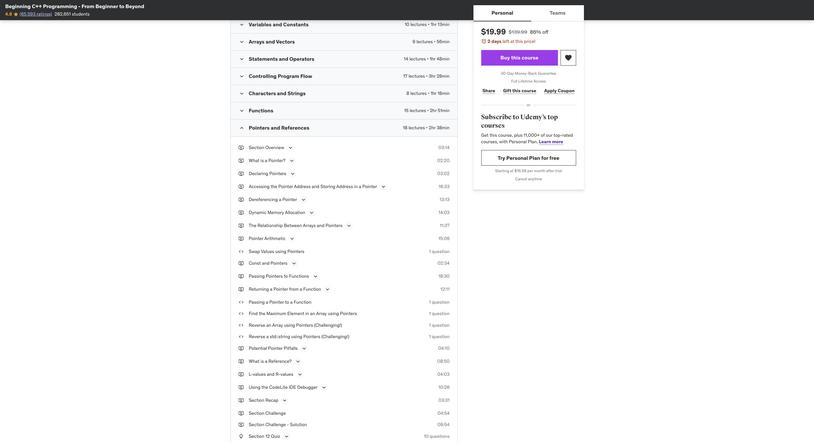 Task type: describe. For each thing, give the bounding box(es) containing it.
02:20
[[438, 158, 450, 164]]

5 xsmall image from the top
[[239, 299, 244, 306]]

challenge for section challenge - solution
[[266, 422, 286, 428]]

3hr
[[429, 73, 436, 79]]

small image for pointers and references
[[239, 125, 245, 131]]

• for strings
[[428, 90, 430, 96]]

const
[[249, 260, 261, 266]]

subscribe to udemy's top courses
[[481, 113, 558, 130]]

maximum
[[267, 311, 286, 317]]

share
[[483, 88, 496, 94]]

gift this course
[[503, 88, 537, 94]]

element
[[288, 311, 305, 317]]

what for what is a reference?
[[249, 359, 260, 365]]

controlling program flow
[[249, 73, 312, 79]]

and for vectors
[[266, 38, 275, 45]]

the for find
[[259, 311, 266, 317]]

allocation
[[285, 210, 305, 216]]

codelite
[[269, 385, 288, 391]]

section challenge
[[249, 411, 286, 417]]

r-
[[276, 372, 281, 378]]

1 1 question from the top
[[429, 249, 450, 255]]

plus
[[514, 132, 523, 138]]

2hr for pointers and references
[[429, 125, 436, 131]]

1 vertical spatial arrays
[[303, 223, 316, 229]]

1 vertical spatial an
[[267, 323, 271, 328]]

show lecture description image for declaring pointers
[[290, 171, 296, 177]]

0 horizontal spatial in
[[306, 311, 309, 317]]

dynamic
[[249, 210, 267, 216]]

of
[[541, 132, 545, 138]]

per
[[528, 169, 533, 173]]

course for buy this course
[[522, 54, 539, 61]]

price!
[[524, 38, 536, 44]]

money-
[[515, 71, 529, 76]]

$19.99
[[481, 27, 506, 37]]

show lecture description image for accessing the pointer address and storing address in a pointer
[[381, 184, 387, 190]]

1 for find the maximum element in an array using pointers
[[429, 311, 431, 317]]

2 vertical spatial personal
[[507, 155, 528, 161]]

1 for reverse an array using pointers (challenging!)
[[429, 323, 431, 328]]

a right "returning"
[[270, 286, 273, 292]]

1 for reverse a std::string using pointers (challenging!)
[[429, 334, 431, 340]]

13:13
[[440, 197, 450, 203]]

0 horizontal spatial array
[[272, 323, 283, 328]]

access
[[534, 79, 546, 84]]

personal button
[[474, 5, 532, 21]]

1 1 from the top
[[429, 249, 431, 255]]

a up dynamic memory allocation
[[279, 197, 282, 203]]

section for section challenge
[[249, 411, 265, 417]]

passing a pointer to a function
[[249, 299, 312, 305]]

course,
[[499, 132, 513, 138]]

to down "returning a pointer from a function"
[[285, 299, 289, 305]]

from
[[289, 286, 299, 292]]

1 question for find the maximum element in an array using pointers
[[429, 311, 450, 317]]

9
[[413, 39, 416, 45]]

section recap
[[249, 398, 278, 404]]

a left std::string
[[267, 334, 269, 340]]

18
[[403, 125, 408, 131]]

more
[[552, 139, 564, 145]]

• for flow
[[426, 73, 428, 79]]

56min
[[437, 39, 450, 45]]

(65,593
[[20, 11, 36, 17]]

returning a pointer from a function
[[249, 286, 321, 292]]

potential pointer pitfalls
[[249, 346, 298, 352]]

the
[[249, 223, 257, 229]]

a right storing
[[359, 184, 362, 190]]

10 lectures • 1hr 13min
[[405, 21, 450, 27]]

potential
[[249, 346, 267, 352]]

relationship
[[258, 223, 283, 229]]

14 lectures • 1hr 48min
[[404, 56, 450, 62]]

udemy's
[[521, 113, 547, 121]]

0 vertical spatial -
[[78, 3, 80, 9]]

2hr for functions
[[430, 108, 437, 113]]

$19.99 $139.99 86% off
[[481, 27, 549, 37]]

plan.
[[528, 139, 538, 145]]

what is a reference?
[[249, 359, 292, 365]]

2 address from the left
[[337, 184, 353, 190]]

learn
[[539, 139, 551, 145]]

dereferencing
[[249, 197, 278, 203]]

small image for variables and constants
[[239, 21, 245, 28]]

show lecture description image for the relationship between arrays and pointers
[[346, 223, 352, 229]]

show lecture description image for const and pointers
[[291, 260, 297, 267]]

pointer?
[[269, 158, 286, 164]]

and for references
[[271, 125, 280, 131]]

teams button
[[532, 5, 584, 21]]

$139.99
[[509, 29, 528, 35]]

282,651 students
[[55, 11, 90, 17]]

14:03
[[439, 210, 450, 216]]

show lecture description image for using the codelite ide debugger
[[321, 385, 328, 391]]

small image for statements and operators
[[239, 56, 245, 62]]

show lecture description image for section recap
[[282, 398, 288, 404]]

plan
[[530, 155, 541, 161]]

lectures for operators
[[410, 56, 426, 62]]

apply
[[545, 88, 557, 94]]

beginning c++ programming - from beginner to beyond
[[5, 3, 144, 9]]

day
[[508, 71, 514, 76]]

teams
[[550, 10, 566, 16]]

question for reverse an array using pointers (challenging!)
[[432, 323, 450, 328]]

show lecture description image for pointer arithmetic
[[289, 236, 296, 242]]

and for pointers
[[262, 260, 270, 266]]

at inside starting at $16.58 per month after trial cancel anytime
[[511, 169, 514, 173]]

small image for arrays
[[239, 39, 245, 45]]

xsmall image for section recap
[[239, 398, 244, 404]]

2 1 from the top
[[429, 299, 431, 305]]

10 for 10 questions
[[424, 434, 429, 440]]

1 vertical spatial -
[[287, 422, 289, 428]]

ide
[[289, 385, 296, 391]]

students
[[72, 11, 90, 17]]

small image for characters
[[239, 90, 245, 97]]

declaring
[[249, 171, 268, 177]]

17 lectures • 3hr 28min
[[403, 73, 450, 79]]

flow
[[301, 73, 312, 79]]

to inside subscribe to udemy's top courses
[[513, 113, 520, 121]]

variables and constants
[[249, 21, 309, 28]]

08:50
[[438, 359, 450, 365]]

2 days left at this price!
[[488, 38, 536, 44]]

course for gift this course
[[522, 88, 537, 94]]

show lecture description image for section overview
[[288, 145, 294, 151]]

30-
[[501, 71, 508, 76]]

question for reverse a std::string using pointers (challenging!)
[[432, 334, 450, 340]]

function for returning a pointer from a function
[[304, 286, 321, 292]]

xsmall image for dereferencing a pointer
[[239, 197, 244, 203]]

and left storing
[[312, 184, 320, 190]]

arrays and vectors
[[249, 38, 295, 45]]

quiz
[[271, 434, 280, 440]]

arithmetic
[[265, 236, 286, 242]]

function for passing a pointer to a function
[[294, 299, 312, 305]]

alarm image
[[481, 39, 487, 44]]

dereferencing a pointer
[[249, 197, 297, 203]]

tab list containing personal
[[474, 5, 584, 21]]

(challenging!) for reverse an array using pointers (challenging!)
[[314, 323, 342, 328]]

0 vertical spatial at
[[511, 38, 515, 44]]

lectures for strings
[[411, 90, 427, 96]]

a left reference? on the bottom left of the page
[[265, 359, 268, 365]]

8 xsmall image from the top
[[239, 411, 244, 417]]

xsmall image for passing pointers to functions
[[239, 273, 244, 280]]

free
[[550, 155, 560, 161]]

pointer arithmetic
[[249, 236, 286, 242]]

xsmall image for declaring pointers
[[239, 171, 244, 177]]

beginning
[[5, 3, 31, 9]]

xsmall image for l-
[[239, 372, 244, 378]]

show lecture description image for potential pointer pitfalls
[[301, 346, 308, 352]]

10:26
[[439, 385, 450, 391]]

16:33
[[439, 184, 450, 190]]

passing for passing a pointer to a function
[[249, 299, 265, 305]]

this down $139.99
[[516, 38, 523, 44]]

10 for 10 lectures • 1hr 13min
[[405, 21, 410, 27]]

the for accessing
[[271, 184, 277, 190]]

1 values from the left
[[253, 372, 266, 378]]

show lecture description image for what is a reference?
[[295, 359, 302, 365]]

xsmall image for using
[[239, 385, 244, 391]]

swap values using pointers
[[249, 249, 305, 255]]

memory
[[268, 210, 284, 216]]

4.6
[[5, 11, 12, 17]]

show lecture description image for l-values and r-values
[[297, 372, 303, 378]]

xsmall image for potential pointer pitfalls
[[239, 346, 244, 352]]

this for get
[[490, 132, 497, 138]]

8 lectures • 1hr 18min
[[407, 90, 450, 96]]

lectures for flow
[[409, 73, 425, 79]]

48min
[[437, 56, 450, 62]]

to left beyond
[[119, 3, 124, 9]]



Task type: vqa. For each thing, say whether or not it's contained in the screenshot.
the topmost At
yes



Task type: locate. For each thing, give the bounding box(es) containing it.
address left storing
[[294, 184, 311, 190]]

course down lifetime
[[522, 88, 537, 94]]

programming
[[43, 3, 77, 9]]

1 vertical spatial at
[[511, 169, 514, 173]]

functions down characters on the left
[[249, 107, 274, 114]]

9 xsmall image from the top
[[239, 311, 244, 317]]

1 xsmall image from the top
[[239, 145, 244, 151]]

1 vertical spatial function
[[294, 299, 312, 305]]

in
[[354, 184, 358, 190], [306, 311, 309, 317]]

try
[[498, 155, 506, 161]]

section down using at the left
[[249, 398, 265, 404]]

this inside get this course, plus 11,000+ of our top-rated courses, with personal plan.
[[490, 132, 497, 138]]

14 xsmall image from the top
[[239, 398, 244, 404]]

and left vectors
[[266, 38, 275, 45]]

(challenging!) for reverse a std::string using pointers (challenging!)
[[322, 334, 350, 340]]

small image left the "controlling"
[[239, 73, 245, 80]]

4 question from the top
[[432, 323, 450, 328]]

and down vectors
[[279, 56, 288, 62]]

1 horizontal spatial 10
[[424, 434, 429, 440]]

6 xsmall image from the top
[[239, 372, 244, 378]]

const and pointers
[[249, 260, 288, 266]]

personal up $19.99
[[492, 10, 514, 16]]

0 vertical spatial an
[[310, 311, 315, 317]]

1hr for statements and operators
[[430, 56, 436, 62]]

1 challenge from the top
[[266, 411, 286, 417]]

0 vertical spatial array
[[316, 311, 327, 317]]

• for vectors
[[434, 39, 436, 45]]

1 question for reverse a std::string using pointers (challenging!)
[[429, 334, 450, 340]]

left
[[503, 38, 510, 44]]

​section
[[249, 434, 265, 440]]

7 xsmall image from the top
[[239, 260, 244, 267]]

xsmall image for ​section
[[239, 434, 244, 440]]

1 is from the top
[[261, 158, 264, 164]]

1 vertical spatial in
[[306, 311, 309, 317]]

with
[[500, 139, 508, 145]]

1 horizontal spatial functions
[[289, 273, 309, 279]]

- up students
[[78, 3, 80, 9]]

1 vertical spatial 2hr
[[429, 125, 436, 131]]

0 horizontal spatial address
[[294, 184, 311, 190]]

04:03
[[438, 372, 450, 378]]

8 xsmall image from the top
[[239, 273, 244, 280]]

2 values from the left
[[281, 372, 294, 378]]

apply coupon
[[545, 88, 575, 94]]

arrays
[[249, 38, 265, 45], [303, 223, 316, 229]]

full
[[512, 79, 518, 84]]

show lecture description image for returning a pointer from a function
[[325, 286, 331, 293]]

1 vertical spatial what
[[249, 359, 260, 365]]

reverse for reverse a std::string using pointers (challenging!)
[[249, 334, 265, 340]]

this right gift
[[513, 88, 521, 94]]

4 1 from the top
[[429, 323, 431, 328]]

• left 56min
[[434, 39, 436, 45]]

0 vertical spatial (challenging!)
[[314, 323, 342, 328]]

and left strings
[[277, 90, 287, 97]]

values up using the codelite ide debugger
[[281, 372, 294, 378]]

0 vertical spatial functions
[[249, 107, 274, 114]]

1 vertical spatial 10
[[424, 434, 429, 440]]

get
[[481, 132, 489, 138]]

xsmall image for what is a reference?
[[239, 359, 244, 365]]

program
[[278, 73, 299, 79]]

1 question from the top
[[432, 249, 450, 255]]

share button
[[481, 84, 497, 97]]

show lecture description image for dereferencing a pointer
[[301, 197, 307, 203]]

and right the const on the left
[[262, 260, 270, 266]]

1 vertical spatial functions
[[289, 273, 309, 279]]

small image
[[239, 39, 245, 45], [239, 73, 245, 80], [239, 90, 245, 97]]

3 xsmall image from the top
[[239, 210, 244, 216]]

to up "returning a pointer from a function"
[[284, 273, 288, 279]]

a left pointer?
[[265, 158, 268, 164]]

personal
[[492, 10, 514, 16], [509, 139, 527, 145], [507, 155, 528, 161]]

reverse
[[249, 323, 265, 328], [249, 334, 265, 340]]

for
[[542, 155, 549, 161]]

reverse a std::string using pointers (challenging!)
[[249, 334, 350, 340]]

5 1 from the top
[[429, 334, 431, 340]]

2 small image from the top
[[239, 73, 245, 80]]

• for constants
[[428, 21, 430, 27]]

is for pointer?
[[261, 158, 264, 164]]

282,651
[[55, 11, 71, 17]]

characters and strings
[[249, 90, 306, 97]]

1hr for variables and constants
[[431, 21, 437, 27]]

section up ​section
[[249, 422, 265, 428]]

13 xsmall image from the top
[[239, 359, 244, 365]]

and for strings
[[277, 90, 287, 97]]

2 1 question from the top
[[429, 299, 450, 305]]

std::string
[[270, 334, 290, 340]]

and right between
[[317, 223, 325, 229]]

0 horizontal spatial arrays
[[249, 38, 265, 45]]

• left the 38min at the right top of page
[[426, 125, 428, 131]]

0 vertical spatial what
[[249, 158, 260, 164]]

2hr left '51min'
[[430, 108, 437, 113]]

0 vertical spatial personal
[[492, 10, 514, 16]]

passing for passing pointers to functions
[[249, 273, 265, 279]]

28min
[[437, 73, 450, 79]]

0 vertical spatial function
[[304, 286, 321, 292]]

this right buy
[[511, 54, 521, 61]]

1 horizontal spatial values
[[281, 372, 294, 378]]

0 horizontal spatial -
[[78, 3, 80, 9]]

course inside button
[[522, 54, 539, 61]]

• left 18min
[[428, 90, 430, 96]]

in right element at the left of page
[[306, 311, 309, 317]]

1 section from the top
[[249, 145, 265, 151]]

6 xsmall image from the top
[[239, 249, 244, 255]]

personal inside get this course, plus 11,000+ of our top-rated courses, with personal plan.
[[509, 139, 527, 145]]

•
[[428, 21, 430, 27], [434, 39, 436, 45], [427, 56, 429, 62], [426, 73, 428, 79], [428, 90, 430, 96], [427, 108, 429, 113], [426, 125, 428, 131]]

2 passing from the top
[[249, 299, 265, 305]]

2 xsmall image from the top
[[239, 184, 244, 190]]

off
[[543, 29, 549, 35]]

12:11
[[441, 286, 450, 292]]

in right storing
[[354, 184, 358, 190]]

pitfalls
[[284, 346, 298, 352]]

what up l- at the bottom of the page
[[249, 359, 260, 365]]

5 question from the top
[[432, 334, 450, 340]]

the right using at the left
[[262, 385, 268, 391]]

or
[[527, 103, 531, 107]]

our
[[546, 132, 553, 138]]

• left 13min at the right of the page
[[428, 21, 430, 27]]

2 xsmall image from the top
[[239, 158, 244, 164]]

passing pointers to functions
[[249, 273, 309, 279]]

l-
[[249, 372, 253, 378]]

0 horizontal spatial 10
[[405, 21, 410, 27]]

what up declaring
[[249, 158, 260, 164]]

challenge up section challenge - solution
[[266, 411, 286, 417]]

1 vertical spatial array
[[272, 323, 283, 328]]

the
[[271, 184, 277, 190], [259, 311, 266, 317], [262, 385, 268, 391]]

xsmall image for section
[[239, 145, 244, 151]]

1 vertical spatial passing
[[249, 299, 265, 305]]

1hr for characters and strings
[[431, 90, 437, 96]]

c++
[[32, 3, 42, 9]]

lectures right the 17
[[409, 73, 425, 79]]

course up back
[[522, 54, 539, 61]]

an right element at the left of page
[[310, 311, 315, 317]]

arrays down the 'variables'
[[249, 38, 265, 45]]

references
[[281, 125, 310, 131]]

trial
[[556, 169, 562, 173]]

1 vertical spatial the
[[259, 311, 266, 317]]

3 question from the top
[[432, 311, 450, 317]]

1hr left 18min
[[431, 90, 437, 96]]

small image
[[239, 21, 245, 28], [239, 56, 245, 62], [239, 108, 245, 114], [239, 125, 245, 131]]

3 small image from the top
[[239, 90, 245, 97]]

10 xsmall image from the top
[[239, 434, 244, 440]]

lectures up 9
[[411, 21, 427, 27]]

1 horizontal spatial arrays
[[303, 223, 316, 229]]

lectures
[[411, 21, 427, 27], [417, 39, 433, 45], [410, 56, 426, 62], [409, 73, 425, 79], [411, 90, 427, 96], [410, 108, 426, 113], [409, 125, 425, 131]]

at right left
[[511, 38, 515, 44]]

13min
[[438, 21, 450, 27]]

function up find the maximum element in an array using pointers on the bottom of page
[[294, 299, 312, 305]]

1 vertical spatial 1hr
[[430, 56, 436, 62]]

reverse down find
[[249, 323, 265, 328]]

1hr left 13min at the right of the page
[[431, 21, 437, 27]]

a up element at the left of page
[[290, 299, 293, 305]]

returning
[[249, 286, 269, 292]]

passing up find
[[249, 299, 265, 305]]

2 vertical spatial 1hr
[[431, 90, 437, 96]]

reverse for reverse an array using pointers (challenging!)
[[249, 323, 265, 328]]

this for gift
[[513, 88, 521, 94]]

2 reverse from the top
[[249, 334, 265, 340]]

lectures right 9
[[417, 39, 433, 45]]

what for what is a pointer?
[[249, 158, 260, 164]]

2
[[488, 38, 491, 44]]

top
[[548, 113, 558, 121]]

3 xsmall image from the top
[[239, 197, 244, 203]]

lectures for constants
[[411, 21, 427, 27]]

is
[[261, 158, 264, 164], [261, 359, 264, 365]]

the right find
[[259, 311, 266, 317]]

function right from
[[304, 286, 321, 292]]

this up "courses,"
[[490, 132, 497, 138]]

0 vertical spatial in
[[354, 184, 358, 190]]

1 question for reverse an array using pointers (challenging!)
[[429, 323, 450, 328]]

2hr left the 38min at the right top of page
[[429, 125, 436, 131]]

1 vertical spatial course
[[522, 88, 537, 94]]

- left solution
[[287, 422, 289, 428]]

learn more link
[[539, 139, 564, 145]]

try personal plan for free link
[[481, 150, 576, 166]]

• left '51min'
[[427, 108, 429, 113]]

challenge for section challenge
[[266, 411, 286, 417]]

0 vertical spatial 1hr
[[431, 21, 437, 27]]

3 1 from the top
[[429, 311, 431, 317]]

small image for functions
[[239, 108, 245, 114]]

86%
[[530, 29, 542, 35]]

4 small image from the top
[[239, 125, 245, 131]]

2 is from the top
[[261, 359, 264, 365]]

the for using
[[262, 385, 268, 391]]

1 what from the top
[[249, 158, 260, 164]]

18min
[[438, 90, 450, 96]]

xsmall image
[[239, 171, 244, 177], [239, 184, 244, 190], [239, 197, 244, 203], [239, 223, 244, 229], [239, 236, 244, 242], [239, 249, 244, 255], [239, 260, 244, 267], [239, 273, 244, 280], [239, 311, 244, 317], [239, 323, 244, 329], [239, 334, 244, 340], [239, 346, 244, 352], [239, 359, 244, 365], [239, 398, 244, 404]]

values
[[253, 372, 266, 378], [281, 372, 294, 378]]

1 horizontal spatial array
[[316, 311, 327, 317]]

values
[[261, 249, 274, 255]]

• left 3hr
[[426, 73, 428, 79]]

back
[[529, 71, 537, 76]]

11:37
[[440, 223, 450, 229]]

lectures right '18' on the top of the page
[[409, 125, 425, 131]]

show lecture description image
[[288, 145, 294, 151], [289, 158, 295, 164], [381, 184, 387, 190], [309, 210, 315, 216], [291, 260, 297, 267], [313, 273, 319, 280], [295, 359, 302, 365]]

0 vertical spatial 10
[[405, 21, 410, 27]]

is for reference?
[[261, 359, 264, 365]]

small image left characters on the left
[[239, 90, 245, 97]]

0 vertical spatial reverse
[[249, 323, 265, 328]]

show lecture description image for dynamic memory allocation
[[309, 210, 315, 216]]

10 xsmall image from the top
[[239, 323, 244, 329]]

0 vertical spatial small image
[[239, 39, 245, 45]]

1 reverse from the top
[[249, 323, 265, 328]]

xsmall image for const and pointers
[[239, 260, 244, 267]]

12 xsmall image from the top
[[239, 346, 244, 352]]

xsmall image
[[239, 145, 244, 151], [239, 158, 244, 164], [239, 210, 244, 216], [239, 286, 244, 293], [239, 299, 244, 306], [239, 372, 244, 378], [239, 385, 244, 391], [239, 411, 244, 417], [239, 422, 244, 429], [239, 434, 244, 440]]

17
[[403, 73, 408, 79]]

1 xsmall image from the top
[[239, 171, 244, 177]]

array right element at the left of page
[[316, 311, 327, 317]]

buy this course
[[501, 54, 539, 61]]

personal inside button
[[492, 10, 514, 16]]

show lecture description image for ​section 12 quiz
[[283, 434, 290, 440]]

• for references
[[426, 125, 428, 131]]

section for section challenge - solution
[[249, 422, 265, 428]]

2 vertical spatial the
[[262, 385, 268, 391]]

a right from
[[300, 286, 302, 292]]

small image left arrays and vectors
[[239, 39, 245, 45]]

2 challenge from the top
[[266, 422, 286, 428]]

show lecture description image for passing pointers to functions
[[313, 273, 319, 280]]

• left 48min
[[427, 56, 429, 62]]

38min
[[437, 125, 450, 131]]

1 vertical spatial is
[[261, 359, 264, 365]]

3 1 question from the top
[[429, 311, 450, 317]]

5 1 question from the top
[[429, 334, 450, 340]]

using
[[249, 385, 261, 391]]

and for constants
[[273, 21, 282, 28]]

statements and operators
[[249, 56, 315, 62]]

is down potential
[[261, 359, 264, 365]]

1 vertical spatial (challenging!)
[[322, 334, 350, 340]]

and up overview
[[271, 125, 280, 131]]

section up what is a pointer?
[[249, 145, 265, 151]]

reverse up potential
[[249, 334, 265, 340]]

1 course from the top
[[522, 54, 539, 61]]

1 horizontal spatial address
[[337, 184, 353, 190]]

0 horizontal spatial values
[[253, 372, 266, 378]]

at left $16.58
[[511, 169, 514, 173]]

address right storing
[[337, 184, 353, 190]]

0 vertical spatial is
[[261, 158, 264, 164]]

an
[[310, 311, 315, 317], [267, 323, 271, 328]]

2 question from the top
[[432, 299, 450, 305]]

and left r-
[[267, 372, 275, 378]]

passing down the const on the left
[[249, 273, 265, 279]]

0 vertical spatial 2hr
[[430, 108, 437, 113]]

arrays right between
[[303, 223, 316, 229]]

0 vertical spatial the
[[271, 184, 277, 190]]

lectures right "8"
[[411, 90, 427, 96]]

2 vertical spatial small image
[[239, 90, 245, 97]]

4 xsmall image from the top
[[239, 286, 244, 293]]

1 vertical spatial personal
[[509, 139, 527, 145]]

xsmall image for dynamic
[[239, 210, 244, 216]]

characters
[[249, 90, 276, 97]]

• for operators
[[427, 56, 429, 62]]

question for find the maximum element in an array using pointers
[[432, 311, 450, 317]]

wishlist image
[[565, 54, 573, 62]]

personal down plus
[[509, 139, 527, 145]]

xsmall image for accessing the pointer address and storing address in a pointer
[[239, 184, 244, 190]]

3 section from the top
[[249, 411, 265, 417]]

0 vertical spatial arrays
[[249, 38, 265, 45]]

pointer
[[279, 184, 293, 190], [363, 184, 377, 190], [283, 197, 297, 203], [249, 236, 264, 242], [274, 286, 288, 292], [270, 299, 284, 305], [268, 346, 283, 352]]

3 small image from the top
[[239, 108, 245, 114]]

address
[[294, 184, 311, 190], [337, 184, 353, 190]]

1 vertical spatial reverse
[[249, 334, 265, 340]]

lectures right 15
[[410, 108, 426, 113]]

section for section overview
[[249, 145, 265, 151]]

4 1 question from the top
[[429, 323, 450, 328]]

1 small image from the top
[[239, 21, 245, 28]]

this inside button
[[511, 54, 521, 61]]

1 horizontal spatial -
[[287, 422, 289, 428]]

an down maximum
[[267, 323, 271, 328]]

small image for controlling
[[239, 73, 245, 80]]

03:31
[[439, 398, 450, 404]]

passing
[[249, 273, 265, 279], [249, 299, 265, 305]]

11,000+
[[524, 132, 540, 138]]

l-values and r-values
[[249, 372, 294, 378]]

1 vertical spatial small image
[[239, 73, 245, 80]]

0 horizontal spatial functions
[[249, 107, 274, 114]]

courses,
[[481, 139, 499, 145]]

top-
[[554, 132, 563, 138]]

the up the dereferencing a pointer
[[271, 184, 277, 190]]

apply coupon button
[[543, 84, 576, 97]]

personal up $16.58
[[507, 155, 528, 161]]

1 small image from the top
[[239, 39, 245, 45]]

section down section recap
[[249, 411, 265, 417]]

anytime
[[528, 177, 542, 182]]

and for operators
[[279, 56, 288, 62]]

2 what from the top
[[249, 359, 260, 365]]

a up maximum
[[266, 299, 268, 305]]

tab list
[[474, 5, 584, 21]]

4 xsmall image from the top
[[239, 223, 244, 229]]

to left udemy's
[[513, 113, 520, 121]]

questions
[[430, 434, 450, 440]]

1 vertical spatial challenge
[[266, 422, 286, 428]]

$16.58
[[515, 169, 527, 173]]

04:10
[[439, 346, 450, 352]]

0 horizontal spatial an
[[267, 323, 271, 328]]

show lecture description image
[[290, 171, 296, 177], [301, 197, 307, 203], [346, 223, 352, 229], [289, 236, 296, 242], [325, 286, 331, 293], [301, 346, 308, 352], [297, 372, 303, 378], [321, 385, 328, 391], [282, 398, 288, 404], [283, 434, 290, 440]]

this for buy
[[511, 54, 521, 61]]

xsmall image for pointer arithmetic
[[239, 236, 244, 242]]

accessing
[[249, 184, 270, 190]]

1 horizontal spatial an
[[310, 311, 315, 317]]

03:14
[[439, 145, 450, 151]]

2 small image from the top
[[239, 56, 245, 62]]

09:54
[[438, 422, 450, 428]]

11 xsmall image from the top
[[239, 334, 244, 340]]

show lecture description image for what is a pointer?
[[289, 158, 295, 164]]

1hr left 48min
[[430, 56, 436, 62]]

0 vertical spatial challenge
[[266, 411, 286, 417]]

constants
[[283, 21, 309, 28]]

1 horizontal spatial in
[[354, 184, 358, 190]]

04:54
[[438, 411, 450, 417]]

4 section from the top
[[249, 422, 265, 428]]

challenge up quiz
[[266, 422, 286, 428]]

buy
[[501, 54, 510, 61]]

and right the 'variables'
[[273, 21, 282, 28]]

7 xsmall image from the top
[[239, 385, 244, 391]]

2 section from the top
[[249, 398, 265, 404]]

variables
[[249, 21, 272, 28]]

lectures for references
[[409, 125, 425, 131]]

5 xsmall image from the top
[[239, 236, 244, 242]]

0 vertical spatial passing
[[249, 273, 265, 279]]

1 passing from the top
[[249, 273, 265, 279]]

2 course from the top
[[522, 88, 537, 94]]

lectures for vectors
[[417, 39, 433, 45]]

lectures right the 14
[[410, 56, 426, 62]]

0 vertical spatial course
[[522, 54, 539, 61]]

section for section recap
[[249, 398, 265, 404]]

this
[[516, 38, 523, 44], [511, 54, 521, 61], [513, 88, 521, 94], [490, 132, 497, 138]]

xsmall image for what
[[239, 158, 244, 164]]

1 address from the left
[[294, 184, 311, 190]]

array down maximum
[[272, 323, 283, 328]]

storing
[[321, 184, 336, 190]]

between
[[284, 223, 302, 229]]

xsmall image for the relationship between arrays and pointers
[[239, 223, 244, 229]]

is up declaring
[[261, 158, 264, 164]]

values up using at the left
[[253, 372, 266, 378]]

functions up from
[[289, 273, 309, 279]]

9 xsmall image from the top
[[239, 422, 244, 429]]

xsmall image for returning
[[239, 286, 244, 293]]

subscribe
[[481, 113, 512, 121]]

accessing the pointer address and storing address in a pointer
[[249, 184, 377, 190]]



